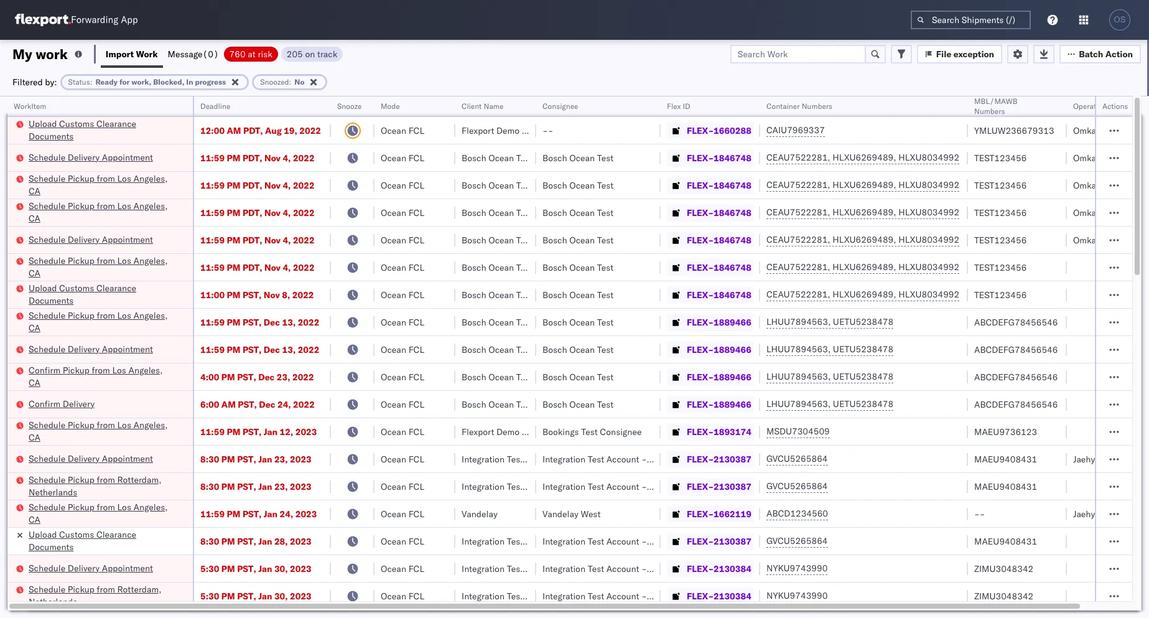 Task type: describe. For each thing, give the bounding box(es) containing it.
2 fcl from the top
[[409, 152, 425, 163]]

import
[[106, 48, 134, 59]]

7 flex- from the top
[[687, 289, 714, 300]]

3 lhuu7894563, from the top
[[767, 371, 831, 382]]

14 flex- from the top
[[687, 481, 714, 492]]

id
[[683, 101, 691, 111]]

client name button
[[456, 99, 524, 111]]

flex-1662119
[[687, 508, 752, 520]]

demo for -
[[497, 125, 520, 136]]

los for 5th schedule pickup from los angeles, ca button from the bottom
[[117, 200, 131, 211]]

on
[[305, 48, 315, 59]]

los for fourth schedule pickup from los angeles, ca button
[[117, 310, 131, 321]]

760 at risk
[[229, 48, 273, 59]]

: for status
[[90, 77, 92, 86]]

appointment for first schedule delivery appointment button from the top of the page's schedule delivery appointment link
[[102, 152, 153, 163]]

clearance for 11:00 pm pst, nov 8, 2022
[[96, 282, 136, 294]]

confirm pickup from los angeles, ca
[[29, 365, 163, 388]]

8:30 pm pst, jan 28, 2023
[[200, 536, 312, 547]]

24, for 2023
[[280, 508, 293, 520]]

message (0)
[[168, 48, 219, 59]]

omkar for second schedule pickup from los angeles, ca link from the top of the page
[[1074, 207, 1100, 218]]

4:00
[[200, 371, 219, 383]]

forwarding app link
[[15, 14, 138, 26]]

schedule delivery appointment for schedule delivery appointment link related to third schedule delivery appointment button from the bottom
[[29, 343, 153, 355]]

filtered
[[12, 76, 43, 87]]

1 gvcu5265864 from the top
[[767, 453, 828, 464]]

1 lhuu7894563, uetu5238478 from the top
[[767, 316, 894, 327]]

23, for schedule pickup from rotterdam, netherlands
[[275, 481, 288, 492]]

flex-1846748 for first schedule pickup from los angeles, ca link from the top
[[687, 180, 752, 191]]

1 fcl from the top
[[409, 125, 425, 136]]

lagerfeld for schedule delivery appointment link corresponding to fifth schedule delivery appointment button
[[668, 563, 705, 574]]

appointment for schedule delivery appointment link related to third schedule delivery appointment button from the bottom
[[102, 343, 153, 355]]

resize handle column header for mode
[[441, 97, 456, 618]]

ymluw236679313
[[975, 125, 1055, 136]]

jaehyung
[[1074, 454, 1111, 465]]

documents for 12:00
[[29, 130, 74, 142]]

2 integration from the top
[[543, 481, 586, 492]]

resize handle column header for flex id
[[746, 97, 761, 618]]

5 schedule pickup from los angeles, ca button from the top
[[29, 419, 177, 445]]

my work
[[12, 45, 68, 63]]

ca for 2nd schedule pickup from los angeles, ca link from the bottom of the page
[[29, 432, 40, 443]]

6 schedule pickup from los angeles, ca link from the top
[[29, 501, 177, 526]]

2 omkar savant from the top
[[1074, 152, 1129, 163]]

container
[[767, 101, 800, 111]]

mode button
[[375, 99, 443, 111]]

filtered by:
[[12, 76, 57, 87]]

hlxu8034992 for 11:00 pm pst, nov 8, 2022's the upload customs clearance documents 'button'
[[899, 289, 960, 300]]

flex-2130384 for schedule delivery appointment
[[687, 563, 752, 574]]

client name
[[462, 101, 504, 111]]

1 schedule pickup from los angeles, ca link from the top
[[29, 172, 177, 197]]

flex-1846748 for 11:00 pm pst, nov 8, 2022's upload customs clearance documents link
[[687, 289, 752, 300]]

batch
[[1080, 48, 1104, 59]]

3 flex- from the top
[[687, 180, 714, 191]]

8 fcl from the top
[[409, 317, 425, 328]]

2 karl from the top
[[650, 481, 666, 492]]

jaehyung choi - te
[[1074, 454, 1150, 465]]

os button
[[1106, 6, 1135, 34]]

los for first schedule pickup from los angeles, ca button
[[117, 173, 131, 184]]

ca for 4th schedule pickup from los angeles, ca link from the bottom of the page
[[29, 267, 40, 279]]

3 hlxu6269489, from the top
[[833, 207, 897, 218]]

schedule delivery appointment for first schedule delivery appointment button from the top of the page's schedule delivery appointment link
[[29, 152, 153, 163]]

os
[[1115, 15, 1127, 24]]

from for first schedule pickup from los angeles, ca link from the top
[[97, 173, 115, 184]]

snooze
[[337, 101, 362, 111]]

aug
[[265, 125, 282, 136]]

consignee inside button
[[543, 101, 579, 111]]

14 ocean fcl from the top
[[381, 481, 425, 492]]

ready
[[96, 77, 118, 86]]

upload customs clearance documents link for 11:00 pm pst, nov 8, 2022
[[29, 282, 177, 307]]

schedule delivery appointment for schedule delivery appointment link corresponding to fifth schedule delivery appointment button
[[29, 563, 153, 574]]

3 upload from the top
[[29, 529, 57, 540]]

1 11:59 from the top
[[200, 152, 225, 163]]

13 fcl from the top
[[409, 454, 425, 465]]

from for 2nd schedule pickup from los angeles, ca link from the bottom of the page
[[97, 419, 115, 431]]

no
[[295, 77, 305, 86]]

5 omkar from the top
[[1074, 234, 1100, 246]]

file
[[937, 48, 952, 59]]

3 omkar savant from the top
[[1074, 180, 1129, 191]]

205 on track
[[287, 48, 338, 59]]

confirm pickup from los angeles, ca button
[[29, 364, 177, 390]]

abcd1234560
[[767, 508, 829, 519]]

msdu7304509
[[767, 426, 830, 437]]

11:59 pm pst, jan 12, 2023
[[200, 426, 317, 437]]

3 schedule pickup from los angeles, ca button from the top
[[29, 254, 177, 280]]

schedule delivery appointment link for first schedule delivery appointment button from the top of the page
[[29, 151, 153, 163]]

3 lagerfeld from the top
[[668, 536, 705, 547]]

from for 4th schedule pickup from los angeles, ca link from the bottom of the page
[[97, 255, 115, 266]]

28,
[[275, 536, 288, 547]]

pdt, for second schedule pickup from los angeles, ca link from the top of the page
[[243, 207, 262, 218]]

4 schedule delivery appointment button from the top
[[29, 452, 153, 466]]

1 schedule delivery appointment button from the top
[[29, 151, 153, 165]]

2 maeu9408431 from the top
[[975, 481, 1038, 492]]

deadline button
[[194, 99, 319, 111]]

for
[[120, 77, 130, 86]]

pickup for fourth schedule pickup from los angeles, ca button from the bottom
[[68, 255, 95, 266]]

3 fcl from the top
[[409, 180, 425, 191]]

dec up 11:59 pm pst, jan 12, 2023
[[259, 399, 276, 410]]

am for pst,
[[222, 399, 236, 410]]

4 flex-1889466 from the top
[[687, 399, 752, 410]]

6:00
[[200, 399, 219, 410]]

4, for first schedule pickup from los angeles, ca link from the top
[[283, 180, 291, 191]]

client
[[462, 101, 482, 111]]

2 hlxu6269489, from the top
[[833, 179, 897, 191]]

flexport demo consignee for -
[[462, 125, 564, 136]]

0 horizontal spatial --
[[543, 125, 554, 136]]

11:59 for first schedule pickup from los angeles, ca button
[[200, 180, 225, 191]]

pickup for fourth schedule pickup from los angeles, ca button
[[68, 310, 95, 321]]

9 ocean fcl from the top
[[381, 344, 425, 355]]

vandelay for vandelay west
[[543, 508, 579, 520]]

11:00 pm pst, nov 8, 2022
[[200, 289, 314, 300]]

4 hlxu8034992 from the top
[[899, 234, 960, 245]]

1 flex-1889466 from the top
[[687, 317, 752, 328]]

1 vertical spatial --
[[975, 508, 986, 520]]

1 1889466 from the top
[[714, 317, 752, 328]]

operator
[[1074, 101, 1104, 111]]

5 schedule from the top
[[29, 255, 65, 266]]

import work button
[[101, 40, 163, 68]]

2 lhuu7894563, uetu5238478 from the top
[[767, 344, 894, 355]]

schedule pickup from rotterdam, netherlands link for 5:30
[[29, 583, 177, 608]]

11:59 pm pst, jan 24, 2023
[[200, 508, 317, 520]]

container numbers button
[[761, 99, 956, 111]]

1 ceau7522281, from the top
[[767, 152, 831, 163]]

16 fcl from the top
[[409, 536, 425, 547]]

savant for first schedule pickup from los angeles, ca link from the top
[[1103, 180, 1129, 191]]

10 resize handle column header from the left
[[1118, 97, 1133, 618]]

6 flex- from the top
[[687, 262, 714, 273]]

14 fcl from the top
[[409, 481, 425, 492]]

1846748 for 11:00 pm pst, nov 8, 2022's the upload customs clearance documents 'button'
[[714, 289, 752, 300]]

6 fcl from the top
[[409, 262, 425, 273]]

angeles, for first schedule pickup from los angeles, ca link from the bottom of the page
[[134, 502, 168, 513]]

1 ceau7522281, hlxu6269489, hlxu8034992 from the top
[[767, 152, 960, 163]]

flex-1893174
[[687, 426, 752, 437]]

risk
[[258, 48, 273, 59]]

batch action button
[[1060, 45, 1142, 63]]

205
[[287, 48, 303, 59]]

1 11:59 pm pst, dec 13, 2022 from the top
[[200, 317, 320, 328]]

12,
[[280, 426, 293, 437]]

schedule pickup from rotterdam, netherlands link for 8:30
[[29, 474, 177, 498]]

4 ocean fcl from the top
[[381, 207, 425, 218]]

3 ceau7522281, hlxu6269489, hlxu8034992 from the top
[[767, 207, 960, 218]]

schedule pickup from rotterdam, netherlands for 5:30 pm pst, jan 30, 2023
[[29, 584, 162, 607]]

appointment for schedule delivery appointment link corresponding to second schedule delivery appointment button from the top
[[102, 234, 153, 245]]

2 abcdefg78456546 from the top
[[975, 344, 1059, 355]]

30, for schedule delivery appointment
[[275, 563, 288, 574]]

2 omkar from the top
[[1074, 152, 1100, 163]]

4 test123456 from the top
[[975, 234, 1028, 246]]

15 ocean fcl from the top
[[381, 508, 425, 520]]

1 schedule pickup from los angeles, ca button from the top
[[29, 172, 177, 198]]

3 account from the top
[[607, 536, 640, 547]]

confirm delivery link
[[29, 398, 95, 410]]

9 schedule from the top
[[29, 453, 65, 464]]

rotterdam, for 5:30 pm pst, jan 30, 2023
[[117, 584, 162, 595]]

5 ocean fcl from the top
[[381, 234, 425, 246]]

4 omkar savant from the top
[[1074, 207, 1129, 218]]

1846748 for fourth schedule pickup from los angeles, ca button from the bottom
[[714, 262, 752, 273]]

9 flex- from the top
[[687, 344, 714, 355]]

confirm pickup from los angeles, ca link
[[29, 364, 177, 389]]

5 schedule delivery appointment button from the top
[[29, 562, 153, 576]]

3 1889466 from the top
[[714, 371, 752, 383]]

upload for 11:00 pm pst, nov 8, 2022
[[29, 282, 57, 294]]

flex-1660288
[[687, 125, 752, 136]]

1 integration test account - karl lagerfeld from the top
[[543, 454, 705, 465]]

3 ceau7522281, from the top
[[767, 207, 831, 218]]

Search Work text field
[[731, 45, 867, 63]]

ca for third schedule pickup from los angeles, ca link from the bottom of the page
[[29, 322, 40, 333]]

Search Shipments (/) text field
[[912, 11, 1032, 29]]

1 1846748 from the top
[[714, 152, 752, 163]]

17 ocean fcl from the top
[[381, 563, 425, 574]]

vandelay west
[[543, 508, 601, 520]]

file exception
[[937, 48, 995, 59]]

progress
[[195, 77, 226, 86]]

workitem
[[14, 101, 46, 111]]

angeles, for 4th schedule pickup from los angeles, ca link from the bottom of the page
[[134, 255, 168, 266]]

savant for 12:00 am pdt, aug 19, 2022's upload customs clearance documents link
[[1103, 125, 1129, 136]]

17 fcl from the top
[[409, 563, 425, 574]]

track
[[318, 48, 338, 59]]

2130384 for schedule pickup from rotterdam, netherlands
[[714, 591, 752, 602]]

15 flex- from the top
[[687, 508, 714, 520]]

5 karl from the top
[[650, 591, 666, 602]]

4 11:59 pm pdt, nov 4, 2022 from the top
[[200, 234, 315, 246]]

mbl/mawb numbers
[[975, 97, 1018, 116]]

11:59 pm pdt, nov 4, 2022 for fourth schedule pickup from los angeles, ca button from the bottom
[[200, 262, 315, 273]]

3 documents from the top
[[29, 541, 74, 553]]

7 ocean fcl from the top
[[381, 289, 425, 300]]

5 omkar savant from the top
[[1074, 234, 1129, 246]]

12 flex- from the top
[[687, 426, 714, 437]]

numbers for container numbers
[[802, 101, 833, 111]]

customs for 11:00 pm pst, nov 8, 2022
[[59, 282, 94, 294]]

4:00 pm pst, dec 23, 2022
[[200, 371, 314, 383]]

5:30 for schedule delivery appointment
[[200, 563, 219, 574]]

nov for second schedule pickup from los angeles, ca link from the top of the page
[[265, 207, 281, 218]]

3 upload customs clearance documents link from the top
[[29, 528, 177, 553]]

(0)
[[203, 48, 219, 59]]

bookings test consignee
[[543, 426, 642, 437]]

1662119
[[714, 508, 752, 520]]

schedule delivery appointment link for second schedule delivery appointment button from the top
[[29, 233, 153, 246]]

2 account from the top
[[607, 481, 640, 492]]

2 ceau7522281, hlxu6269489, hlxu8034992 from the top
[[767, 179, 960, 191]]

exception
[[954, 48, 995, 59]]

clearance for 12:00 am pdt, aug 19, 2022
[[96, 118, 136, 129]]

upload for 12:00 am pdt, aug 19, 2022
[[29, 118, 57, 129]]

2 8:30 pm pst, jan 23, 2023 from the top
[[200, 481, 312, 492]]

lagerfeld for schedule pickup from rotterdam, netherlands link corresponding to 8:30
[[668, 481, 705, 492]]

pickup for 5th schedule pickup from los angeles, ca button from the bottom
[[68, 200, 95, 211]]

bookings
[[543, 426, 579, 437]]

test123456 for first schedule pickup from los angeles, ca button
[[975, 180, 1028, 191]]

status : ready for work, blocked, in progress
[[68, 77, 226, 86]]

6 schedule from the top
[[29, 310, 65, 321]]

2 8:30 from the top
[[200, 481, 219, 492]]

10 ocean fcl from the top
[[381, 371, 425, 383]]

10 flex- from the top
[[687, 371, 714, 383]]

6:00 am pst, dec 24, 2022
[[200, 399, 315, 410]]

message
[[168, 48, 203, 59]]

workitem button
[[7, 99, 181, 111]]

flexport for bookings test consignee
[[462, 426, 495, 437]]

forwarding app
[[71, 14, 138, 26]]

from for first schedule pickup from los angeles, ca link from the bottom of the page
[[97, 502, 115, 513]]

schedule delivery appointment link for third schedule delivery appointment button from the bottom
[[29, 343, 153, 355]]

2 schedule from the top
[[29, 173, 65, 184]]

5 flex- from the top
[[687, 234, 714, 246]]

test123456 for 11:00 pm pst, nov 8, 2022's the upload customs clearance documents 'button'
[[975, 289, 1028, 300]]

maeu9736123
[[975, 426, 1038, 437]]

19,
[[284, 125, 298, 136]]

6 schedule pickup from los angeles, ca button from the top
[[29, 501, 177, 527]]

container numbers
[[767, 101, 833, 111]]

mbl/mawb
[[975, 97, 1018, 106]]

by:
[[45, 76, 57, 87]]

4 integration from the top
[[543, 563, 586, 574]]

mbl/mawb numbers button
[[969, 94, 1055, 116]]

schedule pickup from los angeles, ca for first schedule pickup from los angeles, ca link from the bottom of the page
[[29, 502, 168, 525]]

11 schedule from the top
[[29, 502, 65, 513]]

1 uetu5238478 from the top
[[834, 316, 894, 327]]

1 lhuu7894563, from the top
[[767, 316, 831, 327]]

: for snoozed
[[289, 77, 292, 86]]



Task type: vqa. For each thing, say whether or not it's contained in the screenshot.
"At risk"
no



Task type: locate. For each thing, give the bounding box(es) containing it.
test123456 for fourth schedule pickup from los angeles, ca button from the bottom
[[975, 262, 1028, 273]]

3 abcdefg78456546 from the top
[[975, 371, 1059, 383]]

0 vertical spatial rotterdam,
[[117, 474, 162, 485]]

0 vertical spatial 24,
[[278, 399, 291, 410]]

1 vertical spatial documents
[[29, 295, 74, 306]]

4 resize handle column header from the left
[[441, 97, 456, 618]]

1893174
[[714, 426, 752, 437]]

3 flex-1846748 from the top
[[687, 207, 752, 218]]

numbers down mbl/mawb
[[975, 106, 1006, 116]]

12 schedule from the top
[[29, 563, 65, 574]]

8 ocean fcl from the top
[[381, 317, 425, 328]]

2 test123456 from the top
[[975, 180, 1028, 191]]

bosch ocean test
[[462, 152, 533, 163], [543, 152, 614, 163], [462, 180, 533, 191], [543, 180, 614, 191], [462, 207, 533, 218], [543, 207, 614, 218], [462, 234, 533, 246], [543, 234, 614, 246], [462, 262, 533, 273], [543, 262, 614, 273], [462, 289, 533, 300], [543, 289, 614, 300], [462, 317, 533, 328], [543, 317, 614, 328], [462, 344, 533, 355], [543, 344, 614, 355], [462, 371, 533, 383], [543, 371, 614, 383], [462, 399, 533, 410], [543, 399, 614, 410]]

2 gvcu5265864 from the top
[[767, 481, 828, 492]]

4,
[[283, 152, 291, 163], [283, 180, 291, 191], [283, 207, 291, 218], [283, 234, 291, 246], [283, 262, 291, 273]]

batch action
[[1080, 48, 1134, 59]]

resize handle column header for mbl/mawb numbers
[[1053, 97, 1068, 618]]

0 vertical spatial 23,
[[277, 371, 290, 383]]

angeles, for third schedule pickup from los angeles, ca link from the bottom of the page
[[134, 310, 168, 321]]

resize handle column header
[[178, 97, 193, 618], [316, 97, 331, 618], [360, 97, 375, 618], [441, 97, 456, 618], [522, 97, 537, 618], [646, 97, 661, 618], [746, 97, 761, 618], [954, 97, 969, 618], [1053, 97, 1068, 618], [1118, 97, 1133, 618]]

caiu7969337
[[767, 125, 826, 136]]

18 fcl from the top
[[409, 591, 425, 602]]

resize handle column header for client name
[[522, 97, 537, 618]]

1 vertical spatial demo
[[497, 426, 520, 437]]

1 vertical spatial schedule pickup from rotterdam, netherlands
[[29, 584, 162, 607]]

los for 2nd schedule pickup from los angeles, ca button from the bottom
[[117, 419, 131, 431]]

1660288
[[714, 125, 752, 136]]

schedule delivery appointment link for fifth schedule delivery appointment button
[[29, 562, 153, 574]]

0 vertical spatial flexport
[[462, 125, 495, 136]]

pickup for 6th schedule pickup from los angeles, ca button from the top
[[68, 502, 95, 513]]

1 vertical spatial 2130384
[[714, 591, 752, 602]]

lagerfeld for schedule pickup from rotterdam, netherlands link related to 5:30
[[668, 591, 705, 602]]

2 lagerfeld from the top
[[668, 481, 705, 492]]

am right the 6:00
[[222, 399, 236, 410]]

11:00
[[200, 289, 225, 300]]

flex-2130387 down flex-1662119
[[687, 536, 752, 547]]

5 fcl from the top
[[409, 234, 425, 246]]

1 upload from the top
[[29, 118, 57, 129]]

30,
[[275, 563, 288, 574], [275, 591, 288, 602]]

1 vertical spatial flexport demo consignee
[[462, 426, 564, 437]]

0 vertical spatial demo
[[497, 125, 520, 136]]

schedule
[[29, 152, 65, 163], [29, 173, 65, 184], [29, 200, 65, 211], [29, 234, 65, 245], [29, 255, 65, 266], [29, 310, 65, 321], [29, 343, 65, 355], [29, 419, 65, 431], [29, 453, 65, 464], [29, 474, 65, 485], [29, 502, 65, 513], [29, 563, 65, 574], [29, 584, 65, 595]]

1 vertical spatial 24,
[[280, 508, 293, 520]]

pdt, for first schedule pickup from los angeles, ca link from the top
[[243, 180, 262, 191]]

ca for first schedule pickup from los angeles, ca link from the bottom of the page
[[29, 514, 40, 525]]

0 horizontal spatial :
[[90, 77, 92, 86]]

16 ocean fcl from the top
[[381, 536, 425, 547]]

at
[[248, 48, 256, 59]]

5 schedule pickup from los angeles, ca link from the top
[[29, 419, 177, 444]]

upload customs clearance documents for 11:00 pm pst, nov 8, 2022
[[29, 282, 136, 306]]

1 vertical spatial upload customs clearance documents
[[29, 282, 136, 306]]

2 vertical spatial clearance
[[96, 529, 136, 540]]

0 vertical spatial upload customs clearance documents link
[[29, 117, 177, 142]]

flex-2130387 down flex-1893174
[[687, 454, 752, 465]]

13, up 4:00 pm pst, dec 23, 2022
[[282, 344, 296, 355]]

0 vertical spatial flexport demo consignee
[[462, 125, 564, 136]]

work
[[36, 45, 68, 63]]

delivery inside button
[[63, 398, 95, 409]]

11:59 pm pst, dec 13, 2022 up 4:00 pm pst, dec 23, 2022
[[200, 344, 320, 355]]

0 vertical spatial schedule pickup from rotterdam, netherlands link
[[29, 474, 177, 498]]

1 horizontal spatial vandelay
[[543, 508, 579, 520]]

5 integration from the top
[[543, 591, 586, 602]]

8,
[[282, 289, 290, 300]]

1 vertical spatial 5:30 pm pst, jan 30, 2023
[[200, 591, 312, 602]]

0 vertical spatial clearance
[[96, 118, 136, 129]]

2 vertical spatial 8:30
[[200, 536, 219, 547]]

17 flex- from the top
[[687, 563, 714, 574]]

ca for confirm pickup from los angeles, ca link
[[29, 377, 40, 388]]

pdt, for 4th schedule pickup from los angeles, ca link from the bottom of the page
[[243, 262, 262, 273]]

snoozed : no
[[260, 77, 305, 86]]

nyku9743990 for schedule pickup from rotterdam, netherlands
[[767, 590, 828, 601]]

1 vertical spatial schedule pickup from rotterdam, netherlands button
[[29, 583, 177, 609]]

0 vertical spatial confirm
[[29, 365, 60, 376]]

from inside confirm pickup from los angeles, ca
[[92, 365, 110, 376]]

4 ceau7522281, hlxu6269489, hlxu8034992 from the top
[[767, 234, 960, 245]]

upload customs clearance documents link
[[29, 117, 177, 142], [29, 282, 177, 307], [29, 528, 177, 553]]

flex-1889466 button
[[667, 313, 755, 331], [667, 313, 755, 331], [667, 341, 755, 358], [667, 341, 755, 358], [667, 368, 755, 386], [667, 368, 755, 386], [667, 396, 755, 413], [667, 396, 755, 413]]

vandelay for vandelay
[[462, 508, 498, 520]]

ca for second schedule pickup from los angeles, ca link from the top of the page
[[29, 213, 40, 224]]

ceau7522281,
[[767, 152, 831, 163], [767, 179, 831, 191], [767, 207, 831, 218], [767, 234, 831, 245], [767, 262, 831, 273], [767, 289, 831, 300]]

5 resize handle column header from the left
[[522, 97, 537, 618]]

4 account from the top
[[607, 563, 640, 574]]

pickup for 2nd schedule pickup from los angeles, ca button from the bottom
[[68, 419, 95, 431]]

1 rotterdam, from the top
[[117, 474, 162, 485]]

4 flex- from the top
[[687, 207, 714, 218]]

4 lhuu7894563, uetu5238478 from the top
[[767, 398, 894, 410]]

omkar for first schedule pickup from los angeles, ca link from the top
[[1074, 180, 1100, 191]]

numbers
[[802, 101, 833, 111], [975, 106, 1006, 116]]

0 vertical spatial am
[[227, 125, 241, 136]]

1 vertical spatial am
[[222, 399, 236, 410]]

23, up 11:59 pm pst, jan 24, 2023
[[275, 481, 288, 492]]

0 vertical spatial upload customs clearance documents button
[[29, 117, 177, 144]]

1 vertical spatial 5:30
[[200, 591, 219, 602]]

0 vertical spatial 2130387
[[714, 454, 752, 465]]

5 schedule delivery appointment link from the top
[[29, 562, 153, 574]]

angeles, for second schedule pickup from los angeles, ca link from the top of the page
[[134, 200, 168, 211]]

3 integration test account - karl lagerfeld from the top
[[543, 536, 705, 547]]

2 vertical spatial customs
[[59, 529, 94, 540]]

gvcu5265864 down abcd1234560
[[767, 535, 828, 547]]

confirm down confirm pickup from los angeles, ca
[[29, 398, 60, 409]]

angeles, for confirm pickup from los angeles, ca link
[[129, 365, 163, 376]]

angeles, inside confirm pickup from los angeles, ca
[[129, 365, 163, 376]]

3 schedule from the top
[[29, 200, 65, 211]]

flex-1846748 for 4th schedule pickup from los angeles, ca link from the bottom of the page
[[687, 262, 752, 273]]

24, up 12,
[[278, 399, 291, 410]]

1 vertical spatial flex-2130384
[[687, 591, 752, 602]]

11:59 pm pdt, nov 4, 2022
[[200, 152, 315, 163], [200, 180, 315, 191], [200, 207, 315, 218], [200, 234, 315, 246], [200, 262, 315, 273]]

2 1846748 from the top
[[714, 180, 752, 191]]

11:59 for 5th schedule pickup from los angeles, ca button from the bottom
[[200, 207, 225, 218]]

rotterdam,
[[117, 474, 162, 485], [117, 584, 162, 595]]

2 appointment from the top
[[102, 234, 153, 245]]

8:30 down the 6:00
[[200, 454, 219, 465]]

mode
[[381, 101, 400, 111]]

8:30 down 11:59 pm pst, jan 24, 2023
[[200, 536, 219, 547]]

flex-2130387 up flex-1662119
[[687, 481, 752, 492]]

schedule pickup from rotterdam, netherlands for 8:30 pm pst, jan 23, 2023
[[29, 474, 162, 498]]

4 abcdefg78456546 from the top
[[975, 399, 1059, 410]]

numbers inside mbl/mawb numbers
[[975, 106, 1006, 116]]

numbers up caiu7969337
[[802, 101, 833, 111]]

1 vertical spatial upload customs clearance documents link
[[29, 282, 177, 307]]

11:59 pm pst, dec 13, 2022 down 11:00 pm pst, nov 8, 2022
[[200, 317, 320, 328]]

0 horizontal spatial vandelay
[[462, 508, 498, 520]]

gvcu5265864 down msdu7304509
[[767, 453, 828, 464]]

1 upload customs clearance documents button from the top
[[29, 117, 177, 144]]

demo left bookings
[[497, 426, 520, 437]]

1 vertical spatial 8:30
[[200, 481, 219, 492]]

3 upload customs clearance documents from the top
[[29, 529, 136, 553]]

nov for 4th schedule pickup from los angeles, ca link from the bottom of the page
[[265, 262, 281, 273]]

confirm up confirm delivery link
[[29, 365, 60, 376]]

1 vertical spatial 8:30 pm pst, jan 23, 2023
[[200, 481, 312, 492]]

8:30 up 11:59 pm pst, jan 24, 2023
[[200, 481, 219, 492]]

4 savant from the top
[[1103, 207, 1129, 218]]

0 vertical spatial flex-2130384
[[687, 563, 752, 574]]

import work
[[106, 48, 158, 59]]

1 11:59 pm pdt, nov 4, 2022 from the top
[[200, 152, 315, 163]]

confirm inside button
[[29, 398, 60, 409]]

5 integration test account - karl lagerfeld from the top
[[543, 591, 705, 602]]

resize handle column header for consignee
[[646, 97, 661, 618]]

te
[[1141, 454, 1150, 465]]

name
[[484, 101, 504, 111]]

0 vertical spatial schedule pickup from rotterdam, netherlands button
[[29, 474, 177, 500]]

customs for 12:00 am pdt, aug 19, 2022
[[59, 118, 94, 129]]

0 vertical spatial upload
[[29, 118, 57, 129]]

1 horizontal spatial numbers
[[975, 106, 1006, 116]]

appointment for schedule delivery appointment link corresponding to fifth schedule delivery appointment button
[[102, 563, 153, 574]]

from for second schedule pickup from los angeles, ca link from the top of the page
[[97, 200, 115, 211]]

2 vertical spatial upload
[[29, 529, 57, 540]]

schedule pickup from los angeles, ca for third schedule pickup from los angeles, ca link from the bottom of the page
[[29, 310, 168, 333]]

from for third schedule pickup from los angeles, ca link from the bottom of the page
[[97, 310, 115, 321]]

savant for second schedule pickup from los angeles, ca link from the top of the page
[[1103, 207, 1129, 218]]

11:59 for 2nd schedule pickup from los angeles, ca button from the bottom
[[200, 426, 225, 437]]

11 fcl from the top
[[409, 399, 425, 410]]

: left no at top left
[[289, 77, 292, 86]]

2 vertical spatial maeu9408431
[[975, 536, 1038, 547]]

24, up 28,
[[280, 508, 293, 520]]

12:00
[[200, 125, 225, 136]]

2130387 down 1662119
[[714, 536, 752, 547]]

: left 'ready'
[[90, 77, 92, 86]]

23, for confirm pickup from los angeles, ca
[[277, 371, 290, 383]]

2 vertical spatial documents
[[29, 541, 74, 553]]

11 ocean fcl from the top
[[381, 399, 425, 410]]

3 savant from the top
[[1103, 180, 1129, 191]]

zimu3048342 for schedule pickup from rotterdam, netherlands
[[975, 591, 1034, 602]]

resize handle column header for container numbers
[[954, 97, 969, 618]]

confirm delivery
[[29, 398, 95, 409]]

1 vertical spatial flexport
[[462, 426, 495, 437]]

8:30 pm pst, jan 23, 2023 down 11:59 pm pst, jan 12, 2023
[[200, 454, 312, 465]]

24,
[[278, 399, 291, 410], [280, 508, 293, 520]]

1 vertical spatial confirm
[[29, 398, 60, 409]]

angeles,
[[134, 173, 168, 184], [134, 200, 168, 211], [134, 255, 168, 266], [134, 310, 168, 321], [129, 365, 163, 376], [134, 419, 168, 431], [134, 502, 168, 513]]

8:30 pm pst, jan 23, 2023
[[200, 454, 312, 465], [200, 481, 312, 492]]

am for pdt,
[[227, 125, 241, 136]]

nyku9743990 for schedule delivery appointment
[[767, 563, 828, 574]]

5:30 pm pst, jan 30, 2023
[[200, 563, 312, 574], [200, 591, 312, 602]]

ca for first schedule pickup from los angeles, ca link from the top
[[29, 185, 40, 196]]

schedule delivery appointment button
[[29, 151, 153, 165], [29, 233, 153, 247], [29, 343, 153, 356], [29, 452, 153, 466], [29, 562, 153, 576]]

upload customs clearance documents
[[29, 118, 136, 142], [29, 282, 136, 306], [29, 529, 136, 553]]

2 schedule delivery appointment button from the top
[[29, 233, 153, 247]]

1 13, from the top
[[282, 317, 296, 328]]

12:00 am pdt, aug 19, 2022
[[200, 125, 321, 136]]

2 5:30 pm pst, jan 30, 2023 from the top
[[200, 591, 312, 602]]

nyku9743990
[[767, 563, 828, 574], [767, 590, 828, 601]]

flex id button
[[661, 99, 748, 111]]

flex-1846748 button
[[667, 149, 755, 167], [667, 149, 755, 167], [667, 177, 755, 194], [667, 177, 755, 194], [667, 204, 755, 221], [667, 204, 755, 221], [667, 231, 755, 249], [667, 231, 755, 249], [667, 259, 755, 276], [667, 259, 755, 276], [667, 286, 755, 304], [667, 286, 755, 304]]

pickup for confirm pickup from los angeles, ca button
[[63, 365, 90, 376]]

actions
[[1103, 101, 1129, 111]]

2 schedule delivery appointment link from the top
[[29, 233, 153, 246]]

savant
[[1103, 125, 1129, 136], [1103, 152, 1129, 163], [1103, 180, 1129, 191], [1103, 207, 1129, 218], [1103, 234, 1129, 246]]

8 11:59 from the top
[[200, 426, 225, 437]]

5 ceau7522281, from the top
[[767, 262, 831, 273]]

flex-1889466
[[687, 317, 752, 328], [687, 344, 752, 355], [687, 371, 752, 383], [687, 399, 752, 410]]

5:30 pm pst, jan 30, 2023 for schedule pickup from rotterdam, netherlands
[[200, 591, 312, 602]]

confirm for confirm pickup from los angeles, ca
[[29, 365, 60, 376]]

in
[[186, 77, 193, 86]]

1 flexport demo consignee from the top
[[462, 125, 564, 136]]

maeu9408431
[[975, 454, 1038, 465], [975, 481, 1038, 492], [975, 536, 1038, 547]]

test123456 for 5th schedule pickup from los angeles, ca button from the bottom
[[975, 207, 1028, 218]]

8 schedule from the top
[[29, 419, 65, 431]]

8:30 pm pst, jan 23, 2023 up 11:59 pm pst, jan 24, 2023
[[200, 481, 312, 492]]

0 vertical spatial netherlands
[[29, 487, 77, 498]]

5 11:59 pm pdt, nov 4, 2022 from the top
[[200, 262, 315, 273]]

nov for first schedule pickup from los angeles, ca link from the top
[[265, 180, 281, 191]]

0 vertical spatial 8:30 pm pst, jan 23, 2023
[[200, 454, 312, 465]]

1 vertical spatial rotterdam,
[[117, 584, 162, 595]]

0 vertical spatial flex-2130387
[[687, 454, 752, 465]]

flexport for --
[[462, 125, 495, 136]]

angeles, for first schedule pickup from los angeles, ca link from the top
[[134, 173, 168, 184]]

1 2130387 from the top
[[714, 454, 752, 465]]

schedule pickup from rotterdam, netherlands button for 5:30 pm pst, jan 30, 2023
[[29, 583, 177, 609]]

demo down name at the top
[[497, 125, 520, 136]]

0 vertical spatial 5:30 pm pst, jan 30, 2023
[[200, 563, 312, 574]]

8:30
[[200, 454, 219, 465], [200, 481, 219, 492], [200, 536, 219, 547]]

los for 6th schedule pickup from los angeles, ca button from the top
[[117, 502, 131, 513]]

--
[[543, 125, 554, 136], [975, 508, 986, 520]]

2 hlxu8034992 from the top
[[899, 179, 960, 191]]

23, down 12,
[[275, 454, 288, 465]]

2 demo from the top
[[497, 426, 520, 437]]

1 vertical spatial zimu3048342
[[975, 591, 1034, 602]]

13 flex- from the top
[[687, 454, 714, 465]]

1 vertical spatial 30,
[[275, 591, 288, 602]]

appointment
[[102, 152, 153, 163], [102, 234, 153, 245], [102, 343, 153, 355], [102, 453, 153, 464], [102, 563, 153, 574]]

13, down 8,
[[282, 317, 296, 328]]

bosch
[[462, 152, 487, 163], [543, 152, 568, 163], [462, 180, 487, 191], [543, 180, 568, 191], [462, 207, 487, 218], [543, 207, 568, 218], [462, 234, 487, 246], [543, 234, 568, 246], [462, 262, 487, 273], [543, 262, 568, 273], [462, 289, 487, 300], [543, 289, 568, 300], [462, 317, 487, 328], [543, 317, 568, 328], [462, 344, 487, 355], [543, 344, 568, 355], [462, 371, 487, 383], [543, 371, 568, 383], [462, 399, 487, 410], [543, 399, 568, 410]]

3 schedule delivery appointment button from the top
[[29, 343, 153, 356]]

0 vertical spatial 11:59 pm pst, dec 13, 2022
[[200, 317, 320, 328]]

0 vertical spatial 30,
[[275, 563, 288, 574]]

4 4, from the top
[[283, 234, 291, 246]]

0 vertical spatial 8:30
[[200, 454, 219, 465]]

gvcu5265864 up abcd1234560
[[767, 481, 828, 492]]

0 vertical spatial 5:30
[[200, 563, 219, 574]]

west
[[581, 508, 601, 520]]

vandelay
[[462, 508, 498, 520], [543, 508, 579, 520]]

customs
[[59, 118, 94, 129], [59, 282, 94, 294], [59, 529, 94, 540]]

1 flex- from the top
[[687, 125, 714, 136]]

3 lhuu7894563, uetu5238478 from the top
[[767, 371, 894, 382]]

hlxu8034992 for first schedule pickup from los angeles, ca button
[[899, 179, 960, 191]]

12 fcl from the top
[[409, 426, 425, 437]]

1 vertical spatial netherlands
[[29, 596, 77, 607]]

dec
[[264, 317, 280, 328], [264, 344, 280, 355], [258, 371, 275, 383], [259, 399, 276, 410]]

1 vertical spatial gvcu5265864
[[767, 481, 828, 492]]

6 hlxu8034992 from the top
[[899, 289, 960, 300]]

11:59 for 6th schedule pickup from los angeles, ca button from the top
[[200, 508, 225, 520]]

status
[[68, 77, 90, 86]]

numbers for mbl/mawb numbers
[[975, 106, 1006, 116]]

dec up 4:00 pm pst, dec 23, 2022
[[264, 344, 280, 355]]

consignee button
[[537, 99, 649, 111]]

0 vertical spatial maeu9408431
[[975, 454, 1038, 465]]

dec up 6:00 am pst, dec 24, 2022
[[258, 371, 275, 383]]

3 clearance from the top
[[96, 529, 136, 540]]

netherlands
[[29, 487, 77, 498], [29, 596, 77, 607]]

0 vertical spatial schedule pickup from rotterdam, netherlands
[[29, 474, 162, 498]]

2130387 down the 1893174
[[714, 454, 752, 465]]

flex-2130384 for schedule pickup from rotterdam, netherlands
[[687, 591, 752, 602]]

zimu3048342
[[975, 563, 1034, 574], [975, 591, 1034, 602]]

2 30, from the top
[[275, 591, 288, 602]]

3 1846748 from the top
[[714, 207, 752, 218]]

7 11:59 from the top
[[200, 344, 225, 355]]

pickup inside confirm pickup from los angeles, ca
[[63, 365, 90, 376]]

netherlands for 5:30
[[29, 596, 77, 607]]

2 vertical spatial gvcu5265864
[[767, 535, 828, 547]]

1 vertical spatial flex-2130387
[[687, 481, 752, 492]]

1 vertical spatial nyku9743990
[[767, 590, 828, 601]]

760
[[229, 48, 246, 59]]

hlxu6269489,
[[833, 152, 897, 163], [833, 179, 897, 191], [833, 207, 897, 218], [833, 234, 897, 245], [833, 262, 897, 273], [833, 289, 897, 300]]

4 schedule from the top
[[29, 234, 65, 245]]

2 flex-2130387 from the top
[[687, 481, 752, 492]]

integration test account - karl lagerfeld
[[543, 454, 705, 465], [543, 481, 705, 492], [543, 536, 705, 547], [543, 563, 705, 574], [543, 591, 705, 602]]

pickup for first schedule pickup from los angeles, ca button
[[68, 173, 95, 184]]

schedule delivery appointment link for second schedule delivery appointment button from the bottom
[[29, 452, 153, 465]]

0 vertical spatial --
[[543, 125, 554, 136]]

test123456
[[975, 152, 1028, 163], [975, 180, 1028, 191], [975, 207, 1028, 218], [975, 234, 1028, 246], [975, 262, 1028, 273], [975, 289, 1028, 300]]

4 flex-1846748 from the top
[[687, 234, 752, 246]]

0 vertical spatial 2130384
[[714, 563, 752, 574]]

2 ocean fcl from the top
[[381, 152, 425, 163]]

2 vertical spatial upload customs clearance documents link
[[29, 528, 177, 553]]

1846748
[[714, 152, 752, 163], [714, 180, 752, 191], [714, 207, 752, 218], [714, 234, 752, 246], [714, 262, 752, 273], [714, 289, 752, 300]]

los for fourth schedule pickup from los angeles, ca button from the bottom
[[117, 255, 131, 266]]

dec down 11:00 pm pst, nov 8, 2022
[[264, 317, 280, 328]]

10 fcl from the top
[[409, 371, 425, 383]]

2 upload customs clearance documents link from the top
[[29, 282, 177, 307]]

6 schedule pickup from los angeles, ca from the top
[[29, 502, 168, 525]]

schedule pickup from rotterdam, netherlands button for 8:30 pm pst, jan 23, 2023
[[29, 474, 177, 500]]

2023
[[296, 426, 317, 437], [290, 454, 312, 465], [290, 481, 312, 492], [296, 508, 317, 520], [290, 536, 312, 547], [290, 563, 312, 574], [290, 591, 312, 602]]

confirm inside confirm pickup from los angeles, ca
[[29, 365, 60, 376]]

1 8:30 pm pst, jan 23, 2023 from the top
[[200, 454, 312, 465]]

8 resize handle column header from the left
[[954, 97, 969, 618]]

2 11:59 from the top
[[200, 180, 225, 191]]

6 ocean fcl from the top
[[381, 262, 425, 273]]

2 vertical spatial 23,
[[275, 481, 288, 492]]

upload customs clearance documents link for 12:00 am pdt, aug 19, 2022
[[29, 117, 177, 142]]

ocean fcl
[[381, 125, 425, 136], [381, 152, 425, 163], [381, 180, 425, 191], [381, 207, 425, 218], [381, 234, 425, 246], [381, 262, 425, 273], [381, 289, 425, 300], [381, 317, 425, 328], [381, 344, 425, 355], [381, 371, 425, 383], [381, 399, 425, 410], [381, 426, 425, 437], [381, 454, 425, 465], [381, 481, 425, 492], [381, 508, 425, 520], [381, 536, 425, 547], [381, 563, 425, 574], [381, 591, 425, 602]]

forwarding
[[71, 14, 118, 26]]

1846748 for 5th schedule pickup from los angeles, ca button from the bottom
[[714, 207, 752, 218]]

0 vertical spatial customs
[[59, 118, 94, 129]]

action
[[1106, 48, 1134, 59]]

2 4, from the top
[[283, 180, 291, 191]]

1 omkar savant from the top
[[1074, 125, 1129, 136]]

1 30, from the top
[[275, 563, 288, 574]]

flex-2130387
[[687, 454, 752, 465], [687, 481, 752, 492], [687, 536, 752, 547]]

1 schedule delivery appointment link from the top
[[29, 151, 153, 163]]

account
[[607, 454, 640, 465], [607, 481, 640, 492], [607, 536, 640, 547], [607, 563, 640, 574], [607, 591, 640, 602]]

7 fcl from the top
[[409, 289, 425, 300]]

netherlands for 8:30
[[29, 487, 77, 498]]

resize handle column header for deadline
[[316, 97, 331, 618]]

24, for 2022
[[278, 399, 291, 410]]

1 vertical spatial 11:59 pm pst, dec 13, 2022
[[200, 344, 320, 355]]

0 horizontal spatial numbers
[[802, 101, 833, 111]]

los for confirm pickup from los angeles, ca button
[[112, 365, 126, 376]]

11:59 pm pdt, nov 4, 2022 for 5th schedule pickup from los angeles, ca button from the bottom
[[200, 207, 315, 218]]

lhuu7894563,
[[767, 316, 831, 327], [767, 344, 831, 355], [767, 371, 831, 382], [767, 398, 831, 410]]

0 vertical spatial documents
[[29, 130, 74, 142]]

1 vertical spatial clearance
[[96, 282, 136, 294]]

2 schedule pickup from rotterdam, netherlands button from the top
[[29, 583, 177, 609]]

pdt, for 12:00 am pdt, aug 19, 2022's upload customs clearance documents link
[[243, 125, 263, 136]]

3 customs from the top
[[59, 529, 94, 540]]

work
[[136, 48, 158, 59]]

appointment for schedule delivery appointment link for second schedule delivery appointment button from the bottom
[[102, 453, 153, 464]]

am
[[227, 125, 241, 136], [222, 399, 236, 410]]

los inside confirm pickup from los angeles, ca
[[112, 365, 126, 376]]

1 horizontal spatial --
[[975, 508, 986, 520]]

2 vertical spatial flex-2130387
[[687, 536, 752, 547]]

4 karl from the top
[[650, 563, 666, 574]]

6 resize handle column header from the left
[[646, 97, 661, 618]]

1 vertical spatial upload
[[29, 282, 57, 294]]

schedule pickup from los angeles, ca for first schedule pickup from los angeles, ca link from the top
[[29, 173, 168, 196]]

1 demo from the top
[[497, 125, 520, 136]]

blocked,
[[153, 77, 185, 86]]

16 flex- from the top
[[687, 536, 714, 547]]

1 vertical spatial 2130387
[[714, 481, 752, 492]]

omkar for 12:00 am pdt, aug 19, 2022's upload customs clearance documents link
[[1074, 125, 1100, 136]]

0 vertical spatial nyku9743990
[[767, 563, 828, 574]]

1 vertical spatial maeu9408431
[[975, 481, 1038, 492]]

flex-2130384 button
[[667, 560, 755, 577], [667, 560, 755, 577], [667, 587, 755, 605], [667, 587, 755, 605]]

4, for second schedule pickup from los angeles, ca link from the top of the page
[[283, 207, 291, 218]]

app
[[121, 14, 138, 26]]

0 vertical spatial 13,
[[282, 317, 296, 328]]

2 vertical spatial 2130387
[[714, 536, 752, 547]]

ocean
[[381, 125, 407, 136], [381, 152, 407, 163], [489, 152, 514, 163], [570, 152, 595, 163], [381, 180, 407, 191], [489, 180, 514, 191], [570, 180, 595, 191], [381, 207, 407, 218], [489, 207, 514, 218], [570, 207, 595, 218], [381, 234, 407, 246], [489, 234, 514, 246], [570, 234, 595, 246], [381, 262, 407, 273], [489, 262, 514, 273], [570, 262, 595, 273], [381, 289, 407, 300], [489, 289, 514, 300], [570, 289, 595, 300], [381, 317, 407, 328], [489, 317, 514, 328], [570, 317, 595, 328], [381, 344, 407, 355], [489, 344, 514, 355], [570, 344, 595, 355], [381, 371, 407, 383], [489, 371, 514, 383], [570, 371, 595, 383], [381, 399, 407, 410], [489, 399, 514, 410], [570, 399, 595, 410], [381, 426, 407, 437], [381, 454, 407, 465], [381, 481, 407, 492], [381, 508, 407, 520], [381, 536, 407, 547], [381, 563, 407, 574], [381, 591, 407, 602]]

demo for bookings
[[497, 426, 520, 437]]

1 vertical spatial schedule pickup from rotterdam, netherlands link
[[29, 583, 177, 608]]

2130387 up 1662119
[[714, 481, 752, 492]]

flexport. image
[[15, 14, 71, 26]]

angeles, for 2nd schedule pickup from los angeles, ca link from the bottom of the page
[[134, 419, 168, 431]]

6 hlxu6269489, from the top
[[833, 289, 897, 300]]

1 vertical spatial upload customs clearance documents button
[[29, 282, 177, 308]]

confirm delivery button
[[29, 398, 95, 411]]

rotterdam, for 8:30 pm pst, jan 23, 2023
[[117, 474, 162, 485]]

0 vertical spatial zimu3048342
[[975, 563, 1034, 574]]

2 schedule delivery appointment from the top
[[29, 234, 153, 245]]

1 vertical spatial 13,
[[282, 344, 296, 355]]

snoozed
[[260, 77, 289, 86]]

2 vertical spatial upload customs clearance documents
[[29, 529, 136, 553]]

1 vertical spatial 23,
[[275, 454, 288, 465]]

1 vertical spatial customs
[[59, 282, 94, 294]]

5 account from the top
[[607, 591, 640, 602]]

ca inside confirm pickup from los angeles, ca
[[29, 377, 40, 388]]

1889466
[[714, 317, 752, 328], [714, 344, 752, 355], [714, 371, 752, 383], [714, 399, 752, 410]]

documents
[[29, 130, 74, 142], [29, 295, 74, 306], [29, 541, 74, 553]]

0 vertical spatial upload customs clearance documents
[[29, 118, 136, 142]]

am right 12:00
[[227, 125, 241, 136]]

0 vertical spatial gvcu5265864
[[767, 453, 828, 464]]

hlxu8034992 for 5th schedule pickup from los angeles, ca button from the bottom
[[899, 207, 960, 218]]

1846748 for first schedule pickup from los angeles, ca button
[[714, 180, 752, 191]]

1 horizontal spatial :
[[289, 77, 292, 86]]

my
[[12, 45, 32, 63]]

9 11:59 from the top
[[200, 508, 225, 520]]

4, for 4th schedule pickup from los angeles, ca link from the bottom of the page
[[283, 262, 291, 273]]

flexport
[[462, 125, 495, 136], [462, 426, 495, 437]]

6 1846748 from the top
[[714, 289, 752, 300]]

3 2130387 from the top
[[714, 536, 752, 547]]

11:59 for fourth schedule pickup from los angeles, ca button from the bottom
[[200, 262, 225, 273]]

pst,
[[243, 289, 262, 300], [243, 317, 262, 328], [243, 344, 262, 355], [237, 371, 256, 383], [238, 399, 257, 410], [243, 426, 262, 437], [237, 454, 256, 465], [237, 481, 256, 492], [243, 508, 262, 520], [237, 536, 256, 547], [237, 563, 256, 574], [237, 591, 256, 602]]

flexport demo consignee for bookings
[[462, 426, 564, 437]]

23, up 6:00 am pst, dec 24, 2022
[[277, 371, 290, 383]]



